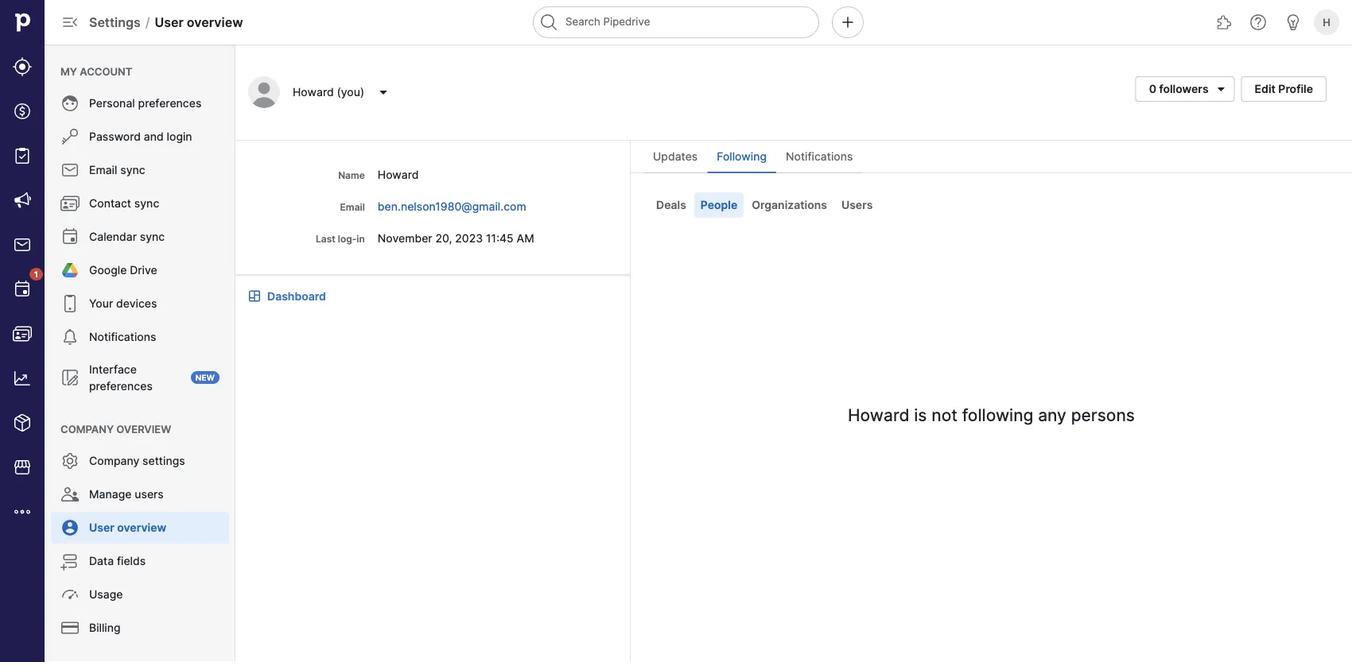 Task type: locate. For each thing, give the bounding box(es) containing it.
drive
[[130, 264, 157, 277]]

your devices link
[[51, 288, 229, 320]]

color undefined image inside password and login link
[[60, 127, 80, 146]]

0 horizontal spatial user
[[89, 522, 114, 535]]

billing
[[89, 622, 121, 635]]

campaigns image
[[13, 191, 32, 210]]

color undefined image for personal
[[60, 94, 80, 113]]

0 vertical spatial howard
[[293, 86, 334, 99]]

select user image
[[374, 86, 393, 99]]

color undefined image right contacts image at the left of the page
[[60, 328, 80, 347]]

0 vertical spatial preferences
[[138, 97, 202, 110]]

menu
[[45, 45, 236, 663]]

1 vertical spatial preferences
[[89, 380, 153, 393]]

color undefined image left email sync
[[60, 161, 80, 180]]

h
[[1323, 16, 1331, 28]]

data
[[89, 555, 114, 569]]

sync for contact sync
[[134, 197, 159, 210]]

company settings link
[[51, 446, 229, 477]]

color undefined image inside "data fields" link
[[60, 552, 80, 571]]

howard (you)
[[293, 86, 365, 99]]

howard left (you) on the left
[[293, 86, 334, 99]]

sales assistant image
[[1284, 13, 1303, 32]]

sync for calendar sync
[[140, 230, 165, 244]]

overview for user overview
[[117, 522, 166, 535]]

color undefined image left interface
[[60, 368, 80, 388]]

1 horizontal spatial email
[[340, 202, 365, 213]]

notifications down your devices
[[89, 331, 156, 344]]

overview up "data fields" link
[[117, 522, 166, 535]]

color undefined image left data
[[60, 552, 80, 571]]

color undefined image inside your devices link
[[60, 294, 80, 314]]

color undefined image left contact
[[60, 194, 80, 213]]

settings
[[143, 455, 185, 468]]

users
[[135, 488, 164, 502]]

color undefined image inside user overview link
[[60, 519, 80, 538]]

1 menu
[[0, 0, 45, 663]]

color undefined image for manage
[[60, 485, 80, 505]]

personal preferences link
[[51, 88, 229, 119]]

color undefined image inside the personal preferences link
[[60, 94, 80, 113]]

sync up calendar sync link
[[134, 197, 159, 210]]

overview inside menu item
[[117, 522, 166, 535]]

color undefined image inside contact sync link
[[60, 194, 80, 213]]

0 horizontal spatial email
[[89, 164, 117, 177]]

0 horizontal spatial notifications
[[89, 331, 156, 344]]

color undefined image
[[60, 127, 80, 146], [60, 161, 80, 180], [60, 194, 80, 213], [13, 280, 32, 299], [60, 294, 80, 314], [60, 368, 80, 388], [60, 452, 80, 471], [60, 485, 80, 505], [60, 519, 80, 538], [60, 552, 80, 571], [60, 586, 80, 605]]

preferences for personal
[[138, 97, 202, 110]]

persons
[[1072, 405, 1136, 425]]

user overview link
[[51, 512, 229, 544]]

deals
[[657, 199, 687, 212]]

email up contact
[[89, 164, 117, 177]]

edit profile button
[[1242, 76, 1327, 102]]

0 horizontal spatial howard
[[293, 86, 334, 99]]

user right /
[[155, 14, 184, 30]]

company up company settings
[[60, 423, 114, 436]]

2 color undefined image from the top
[[60, 228, 80, 247]]

following
[[963, 405, 1034, 425]]

0 vertical spatial sync
[[120, 164, 145, 177]]

1 vertical spatial user
[[89, 522, 114, 535]]

color undefined image inside the usage link
[[60, 586, 80, 605]]

1 vertical spatial sync
[[134, 197, 159, 210]]

email sync link
[[51, 154, 229, 186]]

2 vertical spatial sync
[[140, 230, 165, 244]]

my account
[[60, 65, 132, 78]]

0 vertical spatial user
[[155, 14, 184, 30]]

interface
[[89, 363, 137, 376]]

google
[[89, 264, 127, 277]]

5 color undefined image from the top
[[60, 619, 80, 638]]

color undefined image inside company settings link
[[60, 452, 80, 471]]

overview right /
[[187, 14, 243, 30]]

following
[[717, 150, 767, 164]]

0 vertical spatial company
[[60, 423, 114, 436]]

color undefined image for contact
[[60, 194, 80, 213]]

ben.nelson1980@gmail.com
[[378, 200, 527, 213]]

1 horizontal spatial user
[[155, 14, 184, 30]]

1 vertical spatial email
[[340, 202, 365, 213]]

h button
[[1311, 6, 1343, 38]]

color undefined image left your
[[60, 294, 80, 314]]

3 color undefined image from the top
[[60, 261, 80, 280]]

people
[[701, 199, 738, 212]]

manage users link
[[51, 479, 229, 511]]

color undefined image left calendar
[[60, 228, 80, 247]]

notifications up organizations
[[786, 150, 853, 164]]

2 horizontal spatial howard
[[848, 405, 910, 425]]

quick add image
[[839, 13, 858, 32]]

color undefined image up contacts image at the left of the page
[[13, 280, 32, 299]]

2 vertical spatial overview
[[117, 522, 166, 535]]

color undefined image for company
[[60, 452, 80, 471]]

color link image
[[248, 290, 261, 303]]

company for company overview
[[60, 423, 114, 436]]

dashboard
[[267, 290, 326, 303]]

color undefined image left password
[[60, 127, 80, 146]]

user
[[155, 14, 184, 30], [89, 522, 114, 535]]

user up data
[[89, 522, 114, 535]]

color undefined image for google
[[60, 261, 80, 280]]

company down "company overview"
[[89, 455, 139, 468]]

1 vertical spatial company
[[89, 455, 139, 468]]

1 vertical spatial notifications
[[89, 331, 156, 344]]

howard
[[293, 86, 334, 99], [378, 168, 419, 181], [848, 405, 910, 425]]

company settings
[[89, 455, 185, 468]]

color undefined image inside google drive link
[[60, 261, 80, 280]]

sync down password and login link
[[120, 164, 145, 177]]

overview for company overview
[[116, 423, 171, 436]]

google drive link
[[51, 255, 229, 286]]

color undefined image inside calendar sync link
[[60, 228, 80, 247]]

usage
[[89, 588, 123, 602]]

november 20, 2023 11:45 am
[[378, 232, 534, 245]]

log-
[[338, 234, 357, 245]]

color undefined image inside manage users link
[[60, 485, 80, 505]]

color undefined image left the manage
[[60, 485, 80, 505]]

overview up company settings link
[[116, 423, 171, 436]]

overview
[[187, 14, 243, 30], [116, 423, 171, 436], [117, 522, 166, 535]]

last
[[316, 234, 336, 245]]

4 color undefined image from the top
[[60, 328, 80, 347]]

my
[[60, 65, 77, 78]]

marketplace image
[[13, 458, 32, 477]]

preferences
[[138, 97, 202, 110], [89, 380, 153, 393]]

howard for howard
[[378, 168, 419, 181]]

email inside menu
[[89, 164, 117, 177]]

color undefined image down my
[[60, 94, 80, 113]]

1 horizontal spatial notifications
[[786, 150, 853, 164]]

is
[[915, 405, 927, 425]]

1 color undefined image from the top
[[60, 94, 80, 113]]

personal preferences
[[89, 97, 202, 110]]

contact sync link
[[51, 188, 229, 220]]

color undefined image right 1
[[60, 261, 80, 280]]

howard for howard is not following any persons
[[848, 405, 910, 425]]

notifications
[[786, 150, 853, 164], [89, 331, 156, 344]]

color undefined image left billing
[[60, 619, 80, 638]]

1 vertical spatial howard
[[378, 168, 419, 181]]

profile
[[1279, 82, 1314, 96]]

color undefined image left the usage on the bottom left of the page
[[60, 586, 80, 605]]

interface preferences
[[89, 363, 153, 393]]

edit profile
[[1255, 82, 1314, 96]]

usage link
[[51, 579, 229, 611]]

user overview
[[89, 522, 166, 535]]

email down "name" on the left top of the page
[[340, 202, 365, 213]]

edit
[[1255, 82, 1276, 96]]

email
[[89, 164, 117, 177], [340, 202, 365, 213]]

sync up drive
[[140, 230, 165, 244]]

color undefined image right marketplace icon
[[60, 452, 80, 471]]

color undefined image inside email sync link
[[60, 161, 80, 180]]

1 vertical spatial overview
[[116, 423, 171, 436]]

manage
[[89, 488, 132, 502]]

howard left is
[[848, 405, 910, 425]]

0 vertical spatial email
[[89, 164, 117, 177]]

color undefined image right more "image"
[[60, 519, 80, 538]]

manage users
[[89, 488, 164, 502]]

0 vertical spatial notifications
[[786, 150, 853, 164]]

1 horizontal spatial howard
[[378, 168, 419, 181]]

preferences up login
[[138, 97, 202, 110]]

howard right "name" on the left top of the page
[[378, 168, 419, 181]]

20,
[[436, 232, 452, 245]]

sync
[[120, 164, 145, 177], [134, 197, 159, 210], [140, 230, 165, 244]]

color undefined image for password
[[60, 127, 80, 146]]

preferences down interface
[[89, 380, 153, 393]]

color undefined image
[[60, 94, 80, 113], [60, 228, 80, 247], [60, 261, 80, 280], [60, 328, 80, 347], [60, 619, 80, 638]]

2 vertical spatial howard
[[848, 405, 910, 425]]

insights image
[[13, 369, 32, 388]]



Task type: describe. For each thing, give the bounding box(es) containing it.
account
[[80, 65, 132, 78]]

color primary image
[[1212, 83, 1232, 95]]

email for email
[[340, 202, 365, 213]]

color undefined image for data
[[60, 552, 80, 571]]

your devices
[[89, 297, 157, 311]]

menu containing personal preferences
[[45, 45, 236, 663]]

people button
[[695, 193, 744, 218]]

calendar sync link
[[51, 221, 229, 253]]

color undefined image for user
[[60, 519, 80, 538]]

howard is not following any persons
[[848, 405, 1136, 425]]

sales inbox image
[[13, 236, 32, 255]]

password
[[89, 130, 141, 144]]

password and login
[[89, 130, 192, 144]]

data fields
[[89, 555, 146, 569]]

your
[[89, 297, 113, 311]]

not
[[932, 405, 958, 425]]

0
[[1150, 82, 1157, 96]]

devices
[[116, 297, 157, 311]]

organizations
[[752, 199, 828, 212]]

organizations button
[[746, 193, 834, 218]]

company overview
[[60, 423, 171, 436]]

preferences for interface
[[89, 380, 153, 393]]

settings
[[89, 14, 141, 30]]

calendar sync
[[89, 230, 165, 244]]

more image
[[13, 503, 32, 522]]

color undefined image for your
[[60, 294, 80, 314]]

any
[[1039, 405, 1067, 425]]

projects image
[[13, 146, 32, 166]]

color undefined image inside billing link
[[60, 619, 80, 638]]

color undefined image inside 1 link
[[13, 280, 32, 299]]

(you)
[[337, 86, 365, 99]]

menu toggle image
[[60, 13, 80, 32]]

2023
[[455, 232, 483, 245]]

products image
[[13, 414, 32, 433]]

0 followers button
[[1136, 76, 1236, 102]]

color undefined image for interface
[[60, 368, 80, 388]]

data fields link
[[51, 546, 229, 578]]

users button
[[835, 193, 880, 218]]

contact sync
[[89, 197, 159, 210]]

0 followers
[[1150, 82, 1209, 96]]

user inside user overview link
[[89, 522, 114, 535]]

ben.nelson1980@gmail.com link
[[378, 200, 530, 213]]

name
[[338, 170, 365, 181]]

howard for howard (you)
[[293, 86, 334, 99]]

11:45
[[486, 232, 514, 245]]

november
[[378, 232, 433, 245]]

Search Pipedrive field
[[533, 6, 820, 38]]

personal
[[89, 97, 135, 110]]

user overview menu item
[[45, 512, 236, 544]]

company for company settings
[[89, 455, 139, 468]]

billing link
[[51, 613, 229, 645]]

email for email sync
[[89, 164, 117, 177]]

/
[[145, 14, 150, 30]]

1 link
[[5, 268, 43, 307]]

quick help image
[[1249, 13, 1268, 32]]

in
[[357, 234, 365, 245]]

and
[[144, 130, 164, 144]]

am
[[517, 232, 534, 245]]

followers
[[1160, 82, 1209, 96]]

deals image
[[13, 102, 32, 121]]

google drive
[[89, 264, 157, 277]]

settings / user overview
[[89, 14, 243, 30]]

last log-in
[[316, 234, 365, 245]]

color undefined image for email
[[60, 161, 80, 180]]

color undefined image inside notifications link
[[60, 328, 80, 347]]

color undefined image for calendar
[[60, 228, 80, 247]]

home image
[[10, 10, 34, 34]]

notifications link
[[51, 321, 229, 353]]

users
[[842, 199, 873, 212]]

email sync
[[89, 164, 145, 177]]

new
[[196, 373, 215, 383]]

contacts image
[[13, 325, 32, 344]]

leads image
[[13, 57, 32, 76]]

contact
[[89, 197, 131, 210]]

login
[[167, 130, 192, 144]]

1
[[34, 270, 38, 279]]

0 vertical spatial overview
[[187, 14, 243, 30]]

deals button
[[650, 193, 693, 218]]

updates
[[653, 150, 698, 164]]

password and login link
[[51, 121, 229, 153]]

dashboard link
[[267, 288, 326, 305]]

fields
[[117, 555, 146, 569]]

calendar
[[89, 230, 137, 244]]

sync for email sync
[[120, 164, 145, 177]]



Task type: vqa. For each thing, say whether or not it's contained in the screenshot.
Notifications 'link'
yes



